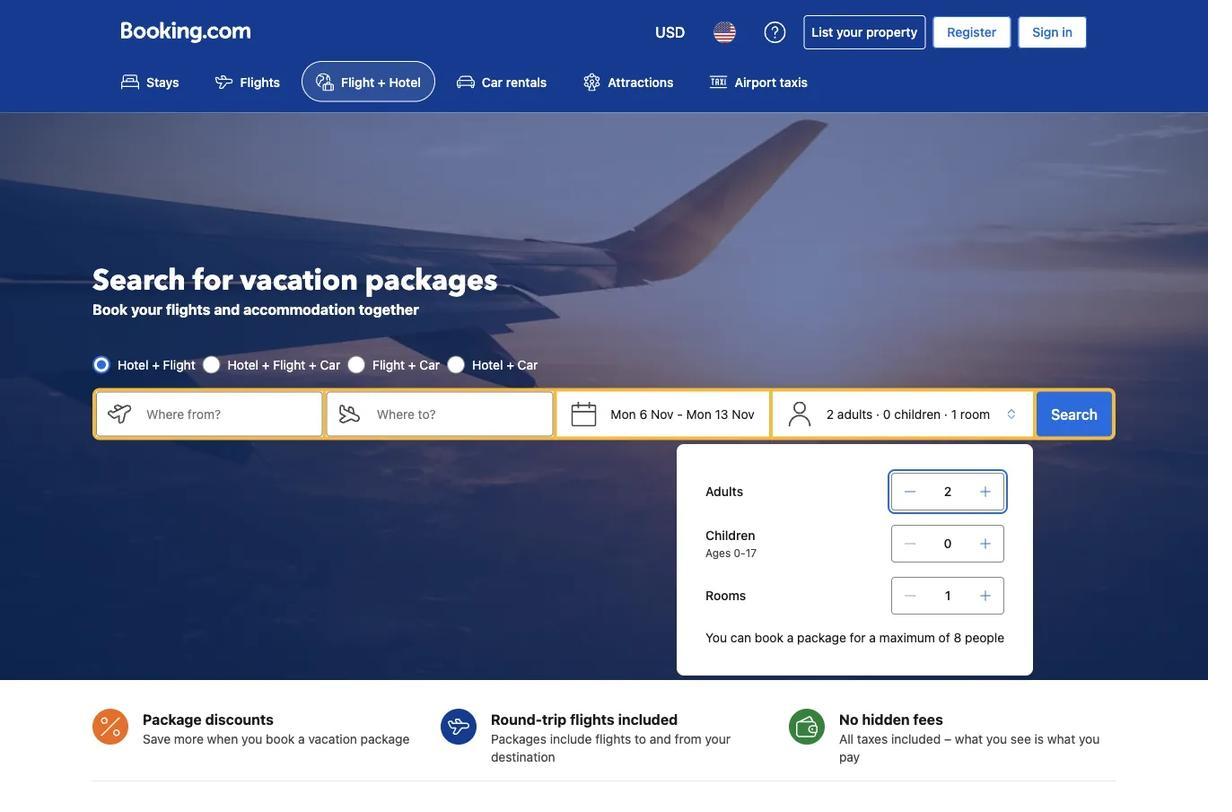 Task type: locate. For each thing, give the bounding box(es) containing it.
2 for 2
[[944, 484, 952, 499]]

destination
[[491, 750, 555, 765]]

hotel for hotel + car
[[472, 357, 503, 372]]

booking.com online hotel reservations image
[[121, 22, 250, 43]]

1 horizontal spatial 2
[[944, 484, 952, 499]]

mon left 6 on the right
[[611, 407, 636, 422]]

· right adults
[[876, 407, 880, 422]]

0 vertical spatial and
[[214, 301, 240, 318]]

vacation inside search for vacation packages book your flights and accommodation together
[[240, 261, 358, 300]]

1 horizontal spatial and
[[650, 732, 671, 747]]

0 horizontal spatial 2
[[826, 407, 834, 422]]

you
[[241, 732, 262, 747], [986, 732, 1007, 747], [1079, 732, 1100, 747]]

1 vertical spatial 2
[[944, 484, 952, 499]]

for
[[193, 261, 233, 300], [850, 630, 866, 645]]

a right can
[[787, 630, 794, 645]]

1 horizontal spatial your
[[705, 732, 731, 747]]

0 horizontal spatial nov
[[651, 407, 674, 422]]

1 horizontal spatial search
[[1051, 406, 1098, 423]]

vacation
[[240, 261, 358, 300], [308, 732, 357, 747]]

0 vertical spatial vacation
[[240, 261, 358, 300]]

property
[[866, 25, 918, 39]]

0 horizontal spatial and
[[214, 301, 240, 318]]

usd
[[655, 24, 685, 41]]

and right to
[[650, 732, 671, 747]]

0 horizontal spatial search
[[92, 261, 186, 300]]

2 left adults
[[826, 407, 834, 422]]

book right can
[[755, 630, 784, 645]]

flights up hotel + flight
[[166, 301, 210, 318]]

flight
[[341, 74, 374, 89], [163, 357, 195, 372], [273, 357, 305, 372], [373, 357, 405, 372]]

mon 6 nov - mon 13 nov
[[611, 407, 755, 422]]

0 horizontal spatial a
[[298, 732, 305, 747]]

see
[[1011, 732, 1031, 747]]

1 what from the left
[[955, 732, 983, 747]]

flights
[[166, 301, 210, 318], [570, 711, 615, 728], [595, 732, 631, 747]]

nov left -
[[651, 407, 674, 422]]

1 horizontal spatial package
[[797, 630, 846, 645]]

you down discounts
[[241, 732, 262, 747]]

1 you from the left
[[241, 732, 262, 747]]

0 horizontal spatial for
[[193, 261, 233, 300]]

1 vertical spatial vacation
[[308, 732, 357, 747]]

2 vertical spatial your
[[705, 732, 731, 747]]

included up to
[[618, 711, 678, 728]]

-
[[677, 407, 683, 422]]

1 mon from the left
[[611, 407, 636, 422]]

search
[[92, 261, 186, 300], [1051, 406, 1098, 423]]

1 vertical spatial included
[[891, 732, 941, 747]]

–
[[944, 732, 951, 747]]

list your property link
[[804, 15, 926, 49]]

packages
[[491, 732, 547, 747]]

0 horizontal spatial your
[[131, 301, 162, 318]]

0 vertical spatial package
[[797, 630, 846, 645]]

mon right -
[[686, 407, 712, 422]]

0 horizontal spatial included
[[618, 711, 678, 728]]

search button
[[1037, 392, 1112, 437]]

6
[[639, 407, 647, 422]]

2 horizontal spatial your
[[836, 25, 863, 39]]

0 vertical spatial included
[[618, 711, 678, 728]]

and
[[214, 301, 240, 318], [650, 732, 671, 747]]

your right book
[[131, 301, 162, 318]]

accommodation
[[243, 301, 355, 318]]

maximum
[[879, 630, 935, 645]]

0 vertical spatial for
[[193, 261, 233, 300]]

usd button
[[645, 11, 696, 54]]

1 vertical spatial and
[[650, 732, 671, 747]]

airport taxis link
[[695, 61, 822, 102]]

2 vertical spatial flights
[[595, 732, 631, 747]]

1 horizontal spatial nov
[[732, 407, 755, 422]]

register
[[947, 25, 996, 39]]

1 vertical spatial for
[[850, 630, 866, 645]]

0 vertical spatial 0
[[883, 407, 891, 422]]

0 vertical spatial flights
[[166, 301, 210, 318]]

search for search for vacation packages book your flights and accommodation together
[[92, 261, 186, 300]]

1 horizontal spatial what
[[1047, 732, 1075, 747]]

list your property
[[812, 25, 918, 39]]

2 horizontal spatial you
[[1079, 732, 1100, 747]]

1 vertical spatial your
[[131, 301, 162, 318]]

rooms
[[705, 588, 746, 603]]

1 vertical spatial package
[[360, 732, 410, 747]]

vacation inside package discounts save more when you book a vacation package
[[308, 732, 357, 747]]

0
[[883, 407, 891, 422], [944, 536, 952, 551]]

0 horizontal spatial book
[[266, 732, 295, 747]]

a
[[787, 630, 794, 645], [869, 630, 876, 645], [298, 732, 305, 747]]

1 horizontal spatial included
[[891, 732, 941, 747]]

2 horizontal spatial a
[[869, 630, 876, 645]]

search inside search for vacation packages book your flights and accommodation together
[[92, 261, 186, 300]]

package
[[797, 630, 846, 645], [360, 732, 410, 747]]

nov right 13
[[732, 407, 755, 422]]

you right is
[[1079, 732, 1100, 747]]

together
[[359, 301, 419, 318]]

flight + hotel link
[[302, 61, 435, 102]]

flights
[[240, 74, 280, 89]]

children
[[894, 407, 941, 422]]

2 you from the left
[[986, 732, 1007, 747]]

included
[[618, 711, 678, 728], [891, 732, 941, 747]]

included down fees
[[891, 732, 941, 747]]

taxes
[[857, 732, 888, 747]]

no hidden fees all taxes included – what you see is what you pay
[[839, 711, 1100, 765]]

mon
[[611, 407, 636, 422], [686, 407, 712, 422]]

·
[[876, 407, 880, 422], [944, 407, 948, 422]]

can
[[730, 630, 751, 645]]

· right children
[[944, 407, 948, 422]]

in
[[1062, 25, 1073, 39]]

0 vertical spatial search
[[92, 261, 186, 300]]

1 horizontal spatial book
[[755, 630, 784, 645]]

0 horizontal spatial ·
[[876, 407, 880, 422]]

flights left to
[[595, 732, 631, 747]]

0 horizontal spatial package
[[360, 732, 410, 747]]

1 horizontal spatial mon
[[686, 407, 712, 422]]

a right when
[[298, 732, 305, 747]]

your right list
[[836, 25, 863, 39]]

stays
[[146, 74, 179, 89]]

1
[[951, 407, 957, 422], [945, 588, 951, 603]]

0 horizontal spatial mon
[[611, 407, 636, 422]]

1 vertical spatial book
[[266, 732, 295, 747]]

0 horizontal spatial what
[[955, 732, 983, 747]]

sign in link
[[1018, 16, 1087, 48]]

a left the maximum
[[869, 630, 876, 645]]

package inside package discounts save more when you book a vacation package
[[360, 732, 410, 747]]

included inside round-trip flights included packages include flights to and from your destination
[[618, 711, 678, 728]]

search inside button
[[1051, 406, 1098, 423]]

1 vertical spatial search
[[1051, 406, 1098, 423]]

1 horizontal spatial you
[[986, 732, 1007, 747]]

book inside package discounts save more when you book a vacation package
[[266, 732, 295, 747]]

what right –
[[955, 732, 983, 747]]

2 what from the left
[[1047, 732, 1075, 747]]

hotel
[[389, 74, 421, 89], [118, 357, 148, 372], [228, 357, 259, 372], [472, 357, 503, 372]]

attractions link
[[568, 61, 688, 102]]

nov
[[651, 407, 674, 422], [732, 407, 755, 422]]

17
[[746, 547, 757, 559]]

your right from at the right bottom of the page
[[705, 732, 731, 747]]

car
[[482, 74, 503, 89], [320, 357, 340, 372], [419, 357, 440, 372], [518, 357, 538, 372]]

adults
[[837, 407, 873, 422]]

search for search
[[1051, 406, 1098, 423]]

0 horizontal spatial you
[[241, 732, 262, 747]]

1 horizontal spatial ·
[[944, 407, 948, 422]]

your
[[836, 25, 863, 39], [131, 301, 162, 318], [705, 732, 731, 747]]

13
[[715, 407, 728, 422]]

0 vertical spatial 2
[[826, 407, 834, 422]]

flights inside search for vacation packages book your flights and accommodation together
[[166, 301, 210, 318]]

flights up include
[[570, 711, 615, 728]]

2 down 2 adults · 0 children · 1 room
[[944, 484, 952, 499]]

stays link
[[107, 61, 193, 102]]

flights link
[[201, 61, 294, 102]]

you left see
[[986, 732, 1007, 747]]

what
[[955, 732, 983, 747], [1047, 732, 1075, 747]]

book down discounts
[[266, 732, 295, 747]]

1 left room
[[951, 407, 957, 422]]

1 up of
[[945, 588, 951, 603]]

and left accommodation on the left
[[214, 301, 240, 318]]

hotel + flight + car
[[228, 357, 340, 372]]

attractions
[[608, 74, 674, 89]]

all
[[839, 732, 854, 747]]

1 horizontal spatial 0
[[944, 536, 952, 551]]

1 horizontal spatial a
[[787, 630, 794, 645]]

book
[[755, 630, 784, 645], [266, 732, 295, 747]]

1 vertical spatial flights
[[570, 711, 615, 728]]

hotel + flight
[[118, 357, 195, 372]]

0 horizontal spatial 0
[[883, 407, 891, 422]]

+ for hotel + flight
[[152, 357, 160, 372]]

flights for for
[[166, 301, 210, 318]]

flights for trip
[[595, 732, 631, 747]]

to
[[635, 732, 646, 747]]

hotel + car
[[472, 357, 538, 372]]

is
[[1034, 732, 1044, 747]]

register link
[[933, 16, 1011, 48]]

+
[[378, 74, 386, 89], [152, 357, 160, 372], [262, 357, 270, 372], [309, 357, 317, 372], [408, 357, 416, 372], [506, 357, 514, 372]]

what right is
[[1047, 732, 1075, 747]]



Task type: describe. For each thing, give the bounding box(es) containing it.
+ for flight + hotel
[[378, 74, 386, 89]]

your inside round-trip flights included packages include flights to and from your destination
[[705, 732, 731, 747]]

adults
[[705, 484, 743, 499]]

Where from? field
[[132, 392, 323, 437]]

fees
[[913, 711, 943, 728]]

packages
[[365, 261, 497, 300]]

hotel for hotel + flight + car
[[228, 357, 259, 372]]

your inside search for vacation packages book your flights and accommodation together
[[131, 301, 162, 318]]

a inside package discounts save more when you book a vacation package
[[298, 732, 305, 747]]

package
[[143, 711, 202, 728]]

you
[[705, 630, 727, 645]]

airport taxis
[[735, 74, 808, 89]]

round-
[[491, 711, 542, 728]]

flight + car
[[373, 357, 440, 372]]

1 horizontal spatial for
[[850, 630, 866, 645]]

2 · from the left
[[944, 407, 948, 422]]

+ for hotel + car
[[506, 357, 514, 372]]

1 · from the left
[[876, 407, 880, 422]]

when
[[207, 732, 238, 747]]

car rentals link
[[442, 61, 561, 102]]

of
[[938, 630, 950, 645]]

+ for flight + car
[[408, 357, 416, 372]]

2 for 2 adults · 0 children · 1 room
[[826, 407, 834, 422]]

list
[[812, 25, 833, 39]]

save
[[143, 732, 171, 747]]

included inside no hidden fees all taxes included – what you see is what you pay
[[891, 732, 941, 747]]

2 nov from the left
[[732, 407, 755, 422]]

search for vacation packages book your flights and accommodation together
[[92, 261, 497, 318]]

sign in
[[1032, 25, 1073, 39]]

room
[[960, 407, 990, 422]]

1 vertical spatial 0
[[944, 536, 952, 551]]

for inside search for vacation packages book your flights and accommodation together
[[193, 261, 233, 300]]

no
[[839, 711, 859, 728]]

ages
[[705, 547, 731, 559]]

people
[[965, 630, 1004, 645]]

Where to? field
[[362, 392, 553, 437]]

+ for hotel + flight + car
[[262, 357, 270, 372]]

trip
[[542, 711, 567, 728]]

0 vertical spatial 1
[[951, 407, 957, 422]]

pay
[[839, 750, 860, 765]]

package discounts save more when you book a vacation package
[[143, 711, 410, 747]]

sign
[[1032, 25, 1059, 39]]

you inside package discounts save more when you book a vacation package
[[241, 732, 262, 747]]

hidden
[[862, 711, 910, 728]]

0 vertical spatial book
[[755, 630, 784, 645]]

discounts
[[205, 711, 274, 728]]

0-
[[734, 547, 746, 559]]

children
[[705, 528, 755, 543]]

you can book a package for a maximum of 8 people
[[705, 630, 1004, 645]]

flight + hotel
[[341, 74, 421, 89]]

children ages 0-17
[[705, 528, 757, 559]]

round-trip flights included packages include flights to and from your destination
[[491, 711, 731, 765]]

2 adults · 0 children · 1 room
[[826, 407, 990, 422]]

include
[[550, 732, 592, 747]]

rentals
[[506, 74, 547, 89]]

car rentals
[[482, 74, 547, 89]]

2 mon from the left
[[686, 407, 712, 422]]

1 nov from the left
[[651, 407, 674, 422]]

1 vertical spatial 1
[[945, 588, 951, 603]]

hotel for hotel + flight
[[118, 357, 148, 372]]

8
[[954, 630, 961, 645]]

and inside search for vacation packages book your flights and accommodation together
[[214, 301, 240, 318]]

and inside round-trip flights included packages include flights to and from your destination
[[650, 732, 671, 747]]

more
[[174, 732, 204, 747]]

taxis
[[780, 74, 808, 89]]

book
[[92, 301, 128, 318]]

3 you from the left
[[1079, 732, 1100, 747]]

airport
[[735, 74, 776, 89]]

0 vertical spatial your
[[836, 25, 863, 39]]

from
[[675, 732, 702, 747]]



Task type: vqa. For each thing, say whether or not it's contained in the screenshot.
Flight + Car +
yes



